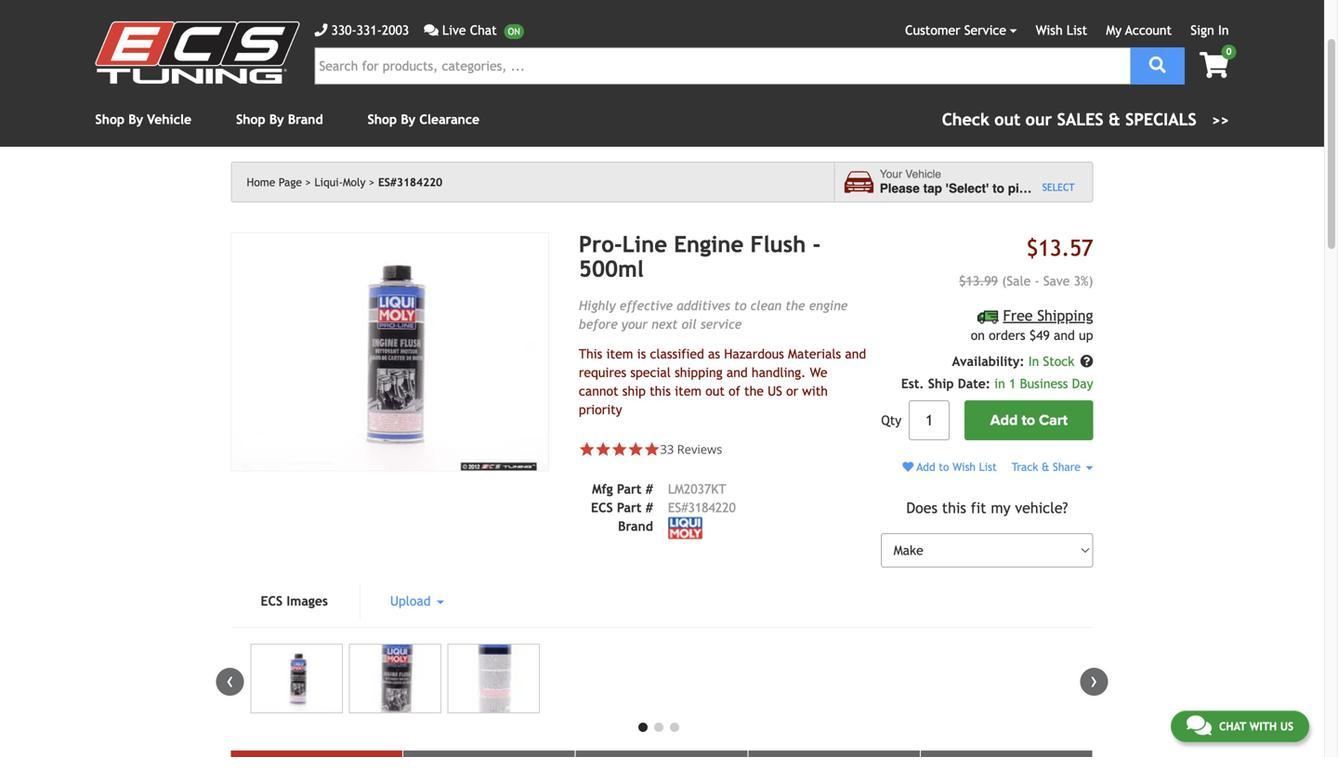 Task type: locate. For each thing, give the bounding box(es) containing it.
ecs tuning image
[[95, 21, 300, 84]]

shipping
[[1038, 307, 1094, 324]]

brand down lm2037kt ecs part #
[[618, 519, 653, 534]]

0 vertical spatial #
[[646, 482, 653, 497]]

search image
[[1150, 57, 1166, 73]]

shopping cart image
[[1200, 52, 1229, 78]]

track
[[1012, 461, 1039, 474]]

0 vertical spatial ecs
[[591, 500, 613, 515]]

ecs left images at the left of the page
[[261, 594, 283, 609]]

handling.
[[752, 365, 806, 380]]

1 vertical spatial in
[[1029, 354, 1040, 369]]

wish list link
[[1036, 23, 1088, 38]]

# left es#
[[646, 500, 653, 515]]

0 horizontal spatial add
[[917, 461, 936, 474]]

1 vertical spatial add
[[917, 461, 936, 474]]

1 shop from the left
[[95, 112, 125, 127]]

1 horizontal spatial the
[[786, 298, 805, 313]]

2 horizontal spatial and
[[1054, 328, 1075, 343]]

before
[[579, 317, 618, 332]]

shop for shop by brand
[[236, 112, 266, 127]]

customer service
[[906, 23, 1007, 38]]

star image
[[595, 441, 612, 458], [612, 441, 628, 458], [628, 441, 644, 458], [644, 441, 660, 458]]

is
[[637, 347, 646, 361]]

2 by from the left
[[269, 112, 284, 127]]

None text field
[[909, 401, 950, 441]]

0 vertical spatial this
[[650, 384, 671, 399]]

& right 'sales'
[[1109, 110, 1121, 129]]

- inside the pro-line engine flush - 500ml
[[813, 231, 821, 258]]

0 vertical spatial vehicle
[[147, 112, 192, 127]]

wish up fit
[[953, 461, 976, 474]]

stock
[[1043, 354, 1075, 369]]

list
[[1067, 23, 1088, 38], [979, 461, 997, 474]]

your
[[622, 317, 648, 332]]

lm2037kt
[[668, 482, 726, 497]]

customer service button
[[906, 20, 1018, 40]]

3 star image from the left
[[628, 441, 644, 458]]

2 vertical spatial and
[[727, 365, 748, 380]]

a
[[1037, 181, 1044, 196]]

2 horizontal spatial by
[[401, 112, 416, 127]]

us
[[1281, 720, 1294, 733]]

brand inside es# 3184220 brand
[[618, 519, 653, 534]]

# up es# 3184220 brand
[[646, 482, 653, 497]]

flush
[[751, 231, 806, 258]]

0 vertical spatial list
[[1067, 23, 1088, 38]]

1 vertical spatial ecs
[[261, 594, 283, 609]]

2 part from the top
[[617, 500, 642, 515]]

star image left reviews
[[644, 441, 660, 458]]

1 vertical spatial #
[[646, 500, 653, 515]]

in right sign
[[1219, 23, 1229, 38]]

0 vertical spatial part
[[617, 482, 642, 497]]

1 vertical spatial chat
[[1220, 720, 1247, 733]]

brand for shop by brand
[[288, 112, 323, 127]]

& right track
[[1042, 461, 1050, 474]]

shop for shop by clearance
[[368, 112, 397, 127]]

0 horizontal spatial by
[[129, 112, 143, 127]]

0 vertical spatial wish
[[1036, 23, 1063, 38]]

this inside this item is classified as hazardous materials and requires special shipping and handling. we cannot ship this item out of the us or with priority
[[650, 384, 671, 399]]

list left my
[[1067, 23, 1088, 38]]

0 vertical spatial with
[[803, 384, 828, 399]]

33
[[660, 441, 674, 458]]

1 horizontal spatial this
[[942, 499, 967, 517]]

1 horizontal spatial with
[[1250, 720, 1277, 733]]

1 horizontal spatial ecs
[[591, 500, 613, 515]]

0 vertical spatial the
[[786, 298, 805, 313]]

of
[[729, 384, 741, 399]]

by down ecs tuning image
[[129, 112, 143, 127]]

this down special
[[650, 384, 671, 399]]

1 vertical spatial and
[[845, 347, 867, 361]]

item down shipping
[[675, 384, 702, 399]]

and down shipping
[[1054, 328, 1075, 343]]

tap
[[924, 181, 943, 196]]

comments image
[[1187, 715, 1212, 737]]

- left save
[[1035, 274, 1040, 288]]

2 # from the top
[[646, 500, 653, 515]]

moly
[[343, 176, 366, 189]]

specials
[[1126, 110, 1197, 129]]

vehicle
[[147, 112, 192, 127], [906, 168, 942, 181]]

1 horizontal spatial in
[[1219, 23, 1229, 38]]

by up home page link
[[269, 112, 284, 127]]

330-331-2003 link
[[315, 20, 409, 40]]

1 horizontal spatial item
[[675, 384, 702, 399]]

additives
[[677, 298, 730, 313]]

star image left 33
[[628, 441, 644, 458]]

1 vertical spatial list
[[979, 461, 997, 474]]

1 vertical spatial wish
[[953, 461, 976, 474]]

› link
[[1081, 669, 1109, 696]]

& for sales
[[1109, 110, 1121, 129]]

add down in
[[991, 412, 1018, 430]]

vehicle down ecs tuning image
[[147, 112, 192, 127]]

us
[[768, 384, 783, 399]]

es#3184220 - lm2037kt - pro-line engine flush - 500ml  - highly effective additives to clean the engine before your next oil service - liqui-moly - audi bmw volkswagen mercedes benz mini porsche image
[[231, 232, 549, 472], [251, 644, 343, 714], [349, 644, 441, 714], [448, 644, 540, 714]]

home
[[247, 176, 275, 189]]

0 horizontal spatial -
[[813, 231, 821, 258]]

item left is
[[607, 347, 633, 361]]

‹
[[226, 669, 234, 693]]

0 horizontal spatial in
[[1029, 354, 1040, 369]]

1 vertical spatial &
[[1042, 461, 1050, 474]]

0 horizontal spatial the
[[745, 384, 764, 399]]

wish right service
[[1036, 23, 1063, 38]]

brand up page
[[288, 112, 323, 127]]

the inside this item is classified as hazardous materials and requires special shipping and handling. we cannot ship this item out of the us or with priority
[[745, 384, 764, 399]]

item
[[607, 347, 633, 361], [675, 384, 702, 399]]

0 vertical spatial add
[[991, 412, 1018, 430]]

33 reviews
[[660, 441, 723, 458]]

0 vertical spatial in
[[1219, 23, 1229, 38]]

live chat link
[[424, 20, 524, 40]]

chat right live
[[470, 23, 497, 38]]

0 horizontal spatial &
[[1042, 461, 1050, 474]]

qty
[[881, 413, 902, 428]]

the right the of
[[745, 384, 764, 399]]

1 horizontal spatial brand
[[618, 519, 653, 534]]

to left cart
[[1022, 412, 1036, 430]]

live chat
[[442, 23, 497, 38]]

in up business
[[1029, 354, 1040, 369]]

does
[[907, 499, 938, 517]]

heart image
[[903, 462, 914, 473]]

#
[[646, 482, 653, 497], [646, 500, 653, 515]]

add to cart
[[991, 412, 1068, 430]]

home page link
[[247, 176, 311, 189]]

4 star image from the left
[[644, 441, 660, 458]]

0 horizontal spatial with
[[803, 384, 828, 399]]

1 horizontal spatial vehicle
[[906, 168, 942, 181]]

0 horizontal spatial this
[[650, 384, 671, 399]]

0 vertical spatial and
[[1054, 328, 1075, 343]]

by for brand
[[269, 112, 284, 127]]

list left track
[[979, 461, 997, 474]]

shop
[[95, 112, 125, 127], [236, 112, 266, 127], [368, 112, 397, 127]]

0 vertical spatial chat
[[470, 23, 497, 38]]

by left clearance
[[401, 112, 416, 127]]

wish
[[1036, 23, 1063, 38], [953, 461, 976, 474]]

2 shop from the left
[[236, 112, 266, 127]]

$13.99 (sale - save 3%)
[[960, 274, 1094, 288]]

track & share
[[1012, 461, 1084, 474]]

1 vertical spatial vehicle
[[906, 168, 942, 181]]

my
[[991, 499, 1011, 517]]

in for sign
[[1219, 23, 1229, 38]]

this left fit
[[942, 499, 967, 517]]

1 vertical spatial brand
[[618, 519, 653, 534]]

0 vertical spatial item
[[607, 347, 633, 361]]

1 horizontal spatial and
[[845, 347, 867, 361]]

0 vertical spatial -
[[813, 231, 821, 258]]

- right flush
[[813, 231, 821, 258]]

3 shop from the left
[[368, 112, 397, 127]]

1 horizontal spatial add
[[991, 412, 1018, 430]]

3 by from the left
[[401, 112, 416, 127]]

1 vertical spatial the
[[745, 384, 764, 399]]

account
[[1126, 23, 1172, 38]]

to left the clean
[[734, 298, 747, 313]]

clean
[[751, 298, 782, 313]]

1 vertical spatial with
[[1250, 720, 1277, 733]]

and up the of
[[727, 365, 748, 380]]

the right the clean
[[786, 298, 805, 313]]

0 horizontal spatial wish
[[953, 461, 976, 474]]

1 vertical spatial -
[[1035, 274, 1040, 288]]

track & share button
[[1012, 461, 1094, 474]]

and right materials
[[845, 347, 867, 361]]

with down we
[[803, 384, 828, 399]]

in
[[1219, 23, 1229, 38], [1029, 354, 1040, 369]]

3%)
[[1074, 274, 1094, 288]]

page
[[279, 176, 302, 189]]

2 horizontal spatial shop
[[368, 112, 397, 127]]

to inside button
[[1022, 412, 1036, 430]]

ecs down 'mfg'
[[591, 500, 613, 515]]

line
[[623, 231, 667, 258]]

vehicle inside your vehicle please tap 'select' to pick a vehicle
[[906, 168, 942, 181]]

1 star image from the left
[[595, 441, 612, 458]]

1 horizontal spatial by
[[269, 112, 284, 127]]

1 vertical spatial part
[[617, 500, 642, 515]]

mfg part #
[[592, 482, 653, 497]]

star image up 'mfg'
[[595, 441, 612, 458]]

add right heart image
[[917, 461, 936, 474]]

331-
[[357, 23, 382, 38]]

with inside this item is classified as hazardous materials and requires special shipping and handling. we cannot ship this item out of the us or with priority
[[803, 384, 828, 399]]

shop by brand
[[236, 112, 323, 127]]

part right 'mfg'
[[617, 482, 642, 497]]

with left us
[[1250, 720, 1277, 733]]

0 horizontal spatial brand
[[288, 112, 323, 127]]

0 horizontal spatial vehicle
[[147, 112, 192, 127]]

with
[[803, 384, 828, 399], [1250, 720, 1277, 733]]

ecs
[[591, 500, 613, 515], [261, 594, 283, 609]]

0 vertical spatial brand
[[288, 112, 323, 127]]

0 horizontal spatial shop
[[95, 112, 125, 127]]

engine
[[809, 298, 848, 313]]

chat right comments image
[[1220, 720, 1247, 733]]

0 horizontal spatial item
[[607, 347, 633, 361]]

add
[[991, 412, 1018, 430], [917, 461, 936, 474]]

1 by from the left
[[129, 112, 143, 127]]

pro-
[[579, 231, 623, 258]]

1 horizontal spatial &
[[1109, 110, 1121, 129]]

customer
[[906, 23, 961, 38]]

and inside free shipping on orders $49 and up
[[1054, 328, 1075, 343]]

vehicle up tap
[[906, 168, 942, 181]]

wish list
[[1036, 23, 1088, 38]]

0 horizontal spatial list
[[979, 461, 997, 474]]

phone image
[[315, 24, 328, 37]]

add inside add to cart button
[[991, 412, 1018, 430]]

to left pick
[[993, 181, 1005, 196]]

1 horizontal spatial shop
[[236, 112, 266, 127]]

materials
[[788, 347, 841, 361]]

liqui-moly link
[[315, 176, 375, 189]]

the inside highly effective additives to clean the engine before your next oil service
[[786, 298, 805, 313]]

est. ship date: in 1 business day
[[902, 377, 1094, 392]]

pro-line engine flush - 500ml
[[579, 231, 821, 282]]

part
[[617, 482, 642, 497], [617, 500, 642, 515]]

part down mfg part #
[[617, 500, 642, 515]]

(sale
[[1002, 274, 1031, 288]]

0 horizontal spatial chat
[[470, 23, 497, 38]]

star image right star icon
[[612, 441, 628, 458]]

shop by clearance
[[368, 112, 480, 127]]

0 vertical spatial &
[[1109, 110, 1121, 129]]



Task type: describe. For each thing, give the bounding box(es) containing it.
1 horizontal spatial list
[[1067, 23, 1088, 38]]

on
[[971, 328, 985, 343]]

es#
[[668, 500, 688, 515]]

add to cart button
[[965, 401, 1094, 441]]

1 # from the top
[[646, 482, 653, 497]]

add to wish list
[[914, 461, 997, 474]]

est.
[[902, 377, 925, 392]]

next
[[652, 317, 678, 332]]

33 reviews link
[[660, 441, 723, 458]]

cannot
[[579, 384, 619, 399]]

to right heart image
[[939, 461, 950, 474]]

ecs images
[[261, 594, 328, 609]]

'select'
[[946, 181, 989, 196]]

ship
[[623, 384, 646, 399]]

2003
[[382, 23, 409, 38]]

to inside your vehicle please tap 'select' to pick a vehicle
[[993, 181, 1005, 196]]

cart
[[1039, 412, 1068, 430]]

upload
[[390, 594, 435, 609]]

please
[[880, 181, 920, 196]]

1 part from the top
[[617, 482, 642, 497]]

highly effective additives to clean the engine before your next oil service
[[579, 298, 848, 332]]

1 horizontal spatial chat
[[1220, 720, 1247, 733]]

reviews
[[677, 441, 723, 458]]

fit
[[971, 499, 987, 517]]

shop by vehicle link
[[95, 112, 192, 127]]

question circle image
[[1081, 355, 1094, 368]]

part inside lm2037kt ecs part #
[[617, 500, 642, 515]]

your vehicle please tap 'select' to pick a vehicle
[[880, 168, 1091, 196]]

2 star image from the left
[[612, 441, 628, 458]]

day
[[1072, 377, 1094, 392]]

pick
[[1008, 181, 1034, 196]]

13.57
[[1039, 235, 1094, 261]]

es#3184220
[[378, 176, 443, 189]]

this
[[579, 347, 603, 361]]

by for vehicle
[[129, 112, 143, 127]]

0 horizontal spatial and
[[727, 365, 748, 380]]

chat with us
[[1220, 720, 1294, 733]]

vehicle
[[1048, 181, 1091, 196]]

my account
[[1107, 23, 1172, 38]]

images
[[287, 594, 328, 609]]

$13.99
[[960, 274, 998, 288]]

3184220
[[688, 500, 736, 515]]

shop for shop by vehicle
[[95, 112, 125, 127]]

brand for es# 3184220 brand
[[618, 519, 653, 534]]

home page
[[247, 176, 302, 189]]

1
[[1010, 377, 1016, 392]]

special
[[631, 365, 671, 380]]

sign
[[1191, 23, 1215, 38]]

service
[[701, 317, 742, 332]]

liqui moly image
[[668, 517, 703, 539]]

add for add to wish list
[[917, 461, 936, 474]]

add for add to cart
[[991, 412, 1018, 430]]

oil
[[682, 317, 697, 332]]

0 horizontal spatial ecs
[[261, 594, 283, 609]]

availability:
[[952, 354, 1025, 369]]

select link
[[1043, 180, 1075, 195]]

does this fit my vehicle?
[[907, 499, 1069, 517]]

chat with us link
[[1171, 711, 1310, 743]]

out
[[706, 384, 725, 399]]

service
[[965, 23, 1007, 38]]

sales
[[1058, 110, 1104, 129]]

sales & specials
[[1058, 110, 1197, 129]]

classified
[[650, 347, 704, 361]]

1 horizontal spatial -
[[1035, 274, 1040, 288]]

sales & specials link
[[942, 107, 1229, 132]]

1 vertical spatial this
[[942, 499, 967, 517]]

Search text field
[[315, 47, 1131, 85]]

hazardous
[[724, 347, 784, 361]]

1 horizontal spatial wish
[[1036, 23, 1063, 38]]

in for availability:
[[1029, 354, 1040, 369]]

select
[[1043, 182, 1075, 193]]

$49
[[1030, 328, 1050, 343]]

as
[[708, 347, 720, 361]]

requires
[[579, 365, 627, 380]]

engine
[[674, 231, 744, 258]]

by for clearance
[[401, 112, 416, 127]]

star image
[[579, 441, 595, 458]]

& for track
[[1042, 461, 1050, 474]]

es# 3184220 brand
[[618, 500, 736, 534]]

date:
[[958, 377, 991, 392]]

1 vertical spatial item
[[675, 384, 702, 399]]

availability: in stock
[[952, 354, 1079, 369]]

effective
[[620, 298, 673, 313]]

›
[[1091, 669, 1098, 693]]

my account link
[[1107, 23, 1172, 38]]

live
[[442, 23, 466, 38]]

upload button
[[361, 583, 474, 620]]

business
[[1020, 377, 1069, 392]]

‹ link
[[216, 669, 244, 696]]

free shipping image
[[978, 311, 1000, 324]]

vehicle?
[[1015, 499, 1069, 517]]

comments image
[[424, 24, 439, 37]]

to inside highly effective additives to clean the engine before your next oil service
[[734, 298, 747, 313]]

ecs inside lm2037kt ecs part #
[[591, 500, 613, 515]]

shipping
[[675, 365, 723, 380]]

shop by vehicle
[[95, 112, 192, 127]]

save
[[1044, 274, 1070, 288]]

# inside lm2037kt ecs part #
[[646, 500, 653, 515]]

free
[[1003, 307, 1033, 324]]

liqui-
[[315, 176, 343, 189]]

this item is classified as hazardous materials and requires special shipping and handling. we cannot ship this item out of the us or with priority
[[579, 347, 867, 417]]

your
[[880, 168, 903, 181]]



Task type: vqa. For each thing, say whether or not it's contained in the screenshot.
The Facebook Logo
no



